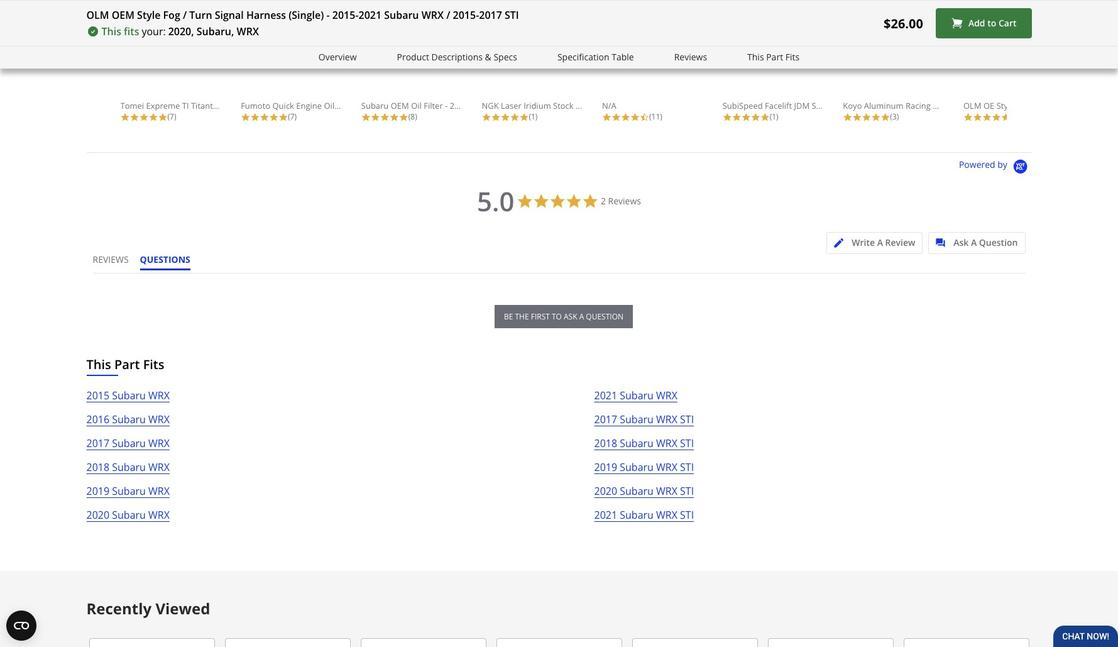 Task type: describe. For each thing, give the bounding box(es) containing it.
fumoto quick engine oil drain valve... link
[[241, 0, 386, 111]]

specs
[[494, 51, 518, 63]]

1 oil from the left
[[324, 100, 335, 111]]

this inside "this part fits" link
[[748, 51, 764, 63]]

4 star image from the left
[[260, 112, 269, 122]]

be the first to ask a question button
[[495, 305, 633, 328]]

write no frame image
[[835, 238, 850, 248]]

expreme
[[146, 100, 180, 111]]

subaru,
[[197, 25, 234, 38]]

recently
[[86, 598, 152, 619]]

add to cart
[[969, 17, 1017, 29]]

10 star image from the left
[[501, 112, 510, 122]]

2020 subaru wrx link
[[86, 507, 170, 531]]

write a review
[[852, 236, 916, 248]]

jdm
[[795, 100, 810, 111]]

wrx for 2018 subaru wrx sti
[[657, 436, 678, 450]]

subaru for 2017 subaru wrx sti
[[620, 412, 654, 426]]

drain
[[337, 100, 358, 111]]

1 total reviews element for facelift
[[723, 111, 824, 122]]

3 total reviews element
[[844, 111, 944, 122]]

this part fits link
[[748, 50, 800, 65]]

question
[[586, 311, 624, 322]]

16 star image from the left
[[964, 112, 974, 122]]

12 star image from the left
[[742, 112, 751, 122]]

2019 for 2019 subaru wrx
[[86, 484, 109, 498]]

sti for 2021 subaru wrx sti
[[681, 508, 694, 522]]

(1) for facelift
[[770, 111, 779, 122]]

2018 subaru wrx sti link
[[595, 435, 694, 459]]

2 ... from the left
[[1069, 100, 1075, 111]]

0 horizontal spatial part
[[114, 356, 140, 373]]

laser
[[501, 100, 522, 111]]

9 star image from the left
[[491, 112, 501, 122]]

(7) for expreme
[[168, 111, 176, 122]]

wrx up product
[[422, 8, 444, 22]]

filter
[[424, 100, 443, 111]]

sti for 2018 subaru wrx sti
[[681, 436, 694, 450]]

ask a question button
[[929, 232, 1026, 254]]

2015
[[86, 388, 109, 402]]

your:
[[142, 25, 166, 38]]

wrx for 2019 subaru wrx
[[148, 484, 170, 498]]

subaru for 2019 subaru wrx
[[112, 484, 146, 498]]

5 star image from the left
[[279, 112, 288, 122]]

19 star image from the left
[[872, 112, 881, 122]]

to inside be the first to ask a question button
[[552, 311, 562, 322]]

(7) for quick
[[288, 111, 297, 122]]

subispeed facelift jdm style... link
[[723, 0, 837, 111]]

table
[[612, 51, 634, 63]]

- right guards
[[1066, 100, 1069, 111]]

signal
[[215, 8, 244, 22]]

2018 for 2018 subaru wrx
[[86, 460, 109, 474]]

a for ask
[[972, 236, 977, 248]]

specification
[[558, 51, 610, 63]]

10 star image from the left
[[621, 112, 631, 122]]

2020 subaru wrx sti link
[[595, 483, 694, 507]]

reviews link
[[675, 50, 708, 65]]

(3)
[[891, 111, 900, 122]]

olm oe style rain guards -...
[[964, 100, 1075, 111]]

subaru for 2020 subaru wrx sti
[[620, 484, 654, 498]]

6 star image from the left
[[361, 112, 371, 122]]

product descriptions & specs
[[397, 51, 518, 63]]

subaru for 2018 subaru wrx sti
[[620, 436, 654, 450]]

1 2015- from the left
[[333, 8, 359, 22]]

fumoto quick engine oil drain valve...
[[241, 100, 386, 111]]

specification table
[[558, 51, 634, 63]]

ngk laser iridium stock heat range... link
[[482, 0, 626, 111]]

1 total reviews element for laser
[[482, 111, 583, 122]]

sti up specs
[[505, 8, 519, 22]]

wrx for 2018 subaru wrx
[[148, 460, 170, 474]]

2
[[601, 195, 606, 207]]

2017 subaru wrx link
[[86, 435, 170, 459]]

range...
[[596, 100, 626, 111]]

2021 for 2021 subaru wrx sti
[[595, 508, 618, 522]]

2017 for 2017 subaru wrx
[[86, 436, 109, 450]]

1 / from the left
[[183, 8, 187, 22]]

sti for 2020 subaru wrx sti
[[681, 484, 694, 498]]

facelift
[[765, 100, 792, 111]]

(1) for laser
[[529, 111, 538, 122]]

wrx for 2017 subaru wrx sti
[[657, 412, 678, 426]]

wrx for 2016 subaru wrx
[[148, 412, 170, 426]]

18 star image from the left
[[992, 112, 1002, 122]]

11 star image from the left
[[732, 112, 742, 122]]

olm oe style rain guards -... link
[[964, 0, 1075, 111]]

8 star image from the left
[[482, 112, 491, 122]]

2 vertical spatial this
[[86, 356, 111, 373]]

2 oil from the left
[[411, 100, 422, 111]]

2020 subaru wrx sti
[[595, 484, 694, 498]]

product descriptions & specs link
[[397, 50, 518, 65]]

style for rain
[[997, 100, 1015, 111]]

2018 for 2018 subaru wrx sti
[[595, 436, 618, 450]]

subispeed facelift jdm style...
[[723, 100, 837, 111]]

4 star image from the left
[[241, 112, 250, 122]]

1 ... from the left
[[970, 100, 977, 111]]

half star image
[[640, 112, 650, 122]]

review
[[886, 236, 916, 248]]

2 star image from the left
[[139, 112, 149, 122]]

9 star image from the left
[[603, 112, 612, 122]]

wrx for 2020 subaru wrx sti
[[657, 484, 678, 498]]

ask
[[954, 236, 969, 248]]

fits
[[124, 25, 139, 38]]

wrx right 2015+
[[476, 100, 493, 111]]

questions
[[140, 253, 190, 265]]

2019 subaru wrx sti
[[595, 460, 694, 474]]

(8)
[[409, 111, 417, 122]]

(11)
[[650, 111, 663, 122]]

1 horizontal spatial this part fits
[[748, 51, 800, 63]]

valve...
[[360, 100, 386, 111]]

2018 subaru wrx
[[86, 460, 170, 474]]

tomei expreme ti titantium cat-back... link
[[120, 0, 270, 111]]

wrx for 2019 subaru wrx sti
[[657, 460, 678, 474]]

7 total reviews element for expreme
[[120, 111, 221, 122]]

(single)
[[289, 8, 324, 22]]

2021 subaru wrx sti
[[595, 508, 694, 522]]

harness
[[246, 8, 286, 22]]

&
[[485, 51, 492, 63]]

descriptions
[[432, 51, 483, 63]]

engine
[[296, 100, 322, 111]]

n/a
[[603, 100, 617, 111]]

2018 subaru wrx link
[[86, 459, 170, 483]]

subaru for 2021 subaru wrx
[[620, 388, 654, 402]]

2015 subaru wrx link
[[86, 387, 170, 411]]

subaru for 2020 subaru wrx
[[112, 508, 146, 522]]

fog
[[163, 8, 180, 22]]

sti for 2019 subaru wrx sti
[[681, 460, 694, 474]]

tomei
[[120, 100, 144, 111]]

aluminum
[[865, 100, 904, 111]]

radiator
[[933, 100, 966, 111]]

$26.00
[[884, 15, 924, 32]]

back...
[[245, 100, 270, 111]]

2016 subaru wrx link
[[86, 411, 170, 435]]

2015+
[[450, 100, 473, 111]]

koyo aluminum racing radiator -...
[[844, 100, 977, 111]]

reviews
[[93, 253, 129, 265]]

subaru for 2018 subaru wrx
[[112, 460, 146, 474]]

recently viewed
[[86, 598, 210, 619]]

specification table link
[[558, 50, 634, 65]]

2 2015- from the left
[[453, 8, 479, 22]]

2 reviews
[[601, 195, 641, 207]]

2017 for 2017 subaru wrx sti
[[595, 412, 618, 426]]

16 star image from the left
[[751, 112, 761, 122]]

2021 subaru wrx link
[[595, 387, 678, 411]]

2021 subaru wrx
[[595, 388, 678, 402]]

tomei expreme ti titantium cat-back...
[[120, 100, 270, 111]]



Task type: locate. For each thing, give the bounding box(es) containing it.
part up 2015 subaru wrx
[[114, 356, 140, 373]]

subaru up product
[[384, 8, 419, 22]]

cat-
[[230, 100, 245, 111]]

5.0 star rating element
[[477, 183, 515, 219]]

subaru inside 'link'
[[620, 388, 654, 402]]

1 vertical spatial oem
[[391, 100, 409, 111]]

subaru down 2016 subaru wrx link
[[112, 436, 146, 450]]

subaru down 2019 subaru wrx link
[[112, 508, 146, 522]]

7 total reviews element
[[120, 111, 221, 122], [241, 111, 342, 122]]

5.0
[[477, 183, 515, 219]]

- right (single)
[[327, 8, 330, 22]]

ngk laser iridium stock heat range...
[[482, 100, 626, 111]]

/ right fog
[[183, 8, 187, 22]]

guards
[[1036, 100, 1064, 111]]

3 star image from the left
[[158, 112, 168, 122]]

1 horizontal spatial 2018
[[595, 436, 618, 450]]

0 horizontal spatial a
[[878, 236, 884, 248]]

12 star image from the left
[[520, 112, 529, 122]]

subaru down 2017 subaru wrx sti link
[[620, 436, 654, 450]]

0 horizontal spatial 2015-
[[333, 8, 359, 22]]

2021 subaru wrx sti link
[[595, 507, 694, 531]]

2020 for 2020 subaru wrx sti
[[595, 484, 618, 498]]

subaru down 2019 subaru wrx sti link at the right
[[620, 484, 654, 498]]

0 vertical spatial 2021
[[359, 8, 382, 22]]

6 star image from the left
[[380, 112, 390, 122]]

0 horizontal spatial reviews
[[608, 195, 641, 207]]

2017 inside 2017 subaru wrx sti link
[[595, 412, 618, 426]]

1 horizontal spatial 7 total reviews element
[[241, 111, 342, 122]]

2020 down 2019 subaru wrx sti link at the right
[[595, 484, 618, 498]]

1 horizontal spatial oil
[[411, 100, 422, 111]]

be
[[504, 311, 513, 322]]

subaru for 2021 subaru wrx sti
[[620, 508, 654, 522]]

to inside add to cart button
[[988, 17, 997, 29]]

subaru oem oil filter - 2015+ wrx link
[[361, 0, 493, 111]]

style up the your:
[[137, 8, 161, 22]]

2019
[[595, 460, 618, 474], [86, 484, 109, 498]]

cart
[[999, 17, 1017, 29]]

turn
[[189, 8, 212, 22]]

racing
[[906, 100, 931, 111]]

2017 down 2021 subaru wrx 'link'
[[595, 412, 618, 426]]

(1) right laser
[[529, 111, 538, 122]]

fits inside "this part fits" link
[[786, 51, 800, 63]]

fits up jdm
[[786, 51, 800, 63]]

wrx for 2020 subaru wrx
[[148, 508, 170, 522]]

0 vertical spatial reviews
[[675, 51, 708, 63]]

2020 subaru wrx
[[86, 508, 170, 522]]

this up 2015
[[86, 356, 111, 373]]

2 vertical spatial 2017
[[86, 436, 109, 450]]

subaru oem oil filter - 2015+ wrx
[[361, 100, 493, 111]]

subaru up 2016 subaru wrx
[[112, 388, 146, 402]]

2017 up &
[[479, 8, 502, 22]]

write
[[852, 236, 875, 248]]

0 horizontal spatial olm
[[86, 8, 109, 22]]

by
[[998, 158, 1008, 170]]

2017 subaru wrx sti
[[595, 412, 694, 426]]

13 star image from the left
[[612, 112, 621, 122]]

3 star image from the left
[[250, 112, 260, 122]]

1 horizontal spatial style
[[997, 100, 1015, 111]]

0 horizontal spatial 2020
[[86, 508, 109, 522]]

1 horizontal spatial part
[[767, 51, 784, 63]]

subispeed
[[723, 100, 763, 111]]

2019 down the 2018 subaru wrx link
[[86, 484, 109, 498]]

sti inside 'link'
[[681, 484, 694, 498]]

- right filter
[[445, 100, 448, 111]]

subaru for 2015 subaru wrx
[[112, 388, 146, 402]]

1 horizontal spatial fits
[[786, 51, 800, 63]]

ti
[[182, 100, 189, 111]]

8 total reviews element
[[361, 111, 462, 122]]

1 horizontal spatial 1 total reviews element
[[723, 111, 824, 122]]

dialog image
[[936, 238, 952, 248]]

olm
[[86, 8, 109, 22], [964, 100, 982, 111]]

2 horizontal spatial 2017
[[595, 412, 618, 426]]

subaru down the 2015 subaru wrx link
[[112, 412, 146, 426]]

sti down 2018 subaru wrx sti link
[[681, 460, 694, 474]]

a right the write
[[878, 236, 884, 248]]

1 (7) from the left
[[168, 111, 176, 122]]

2018
[[595, 436, 618, 450], [86, 460, 109, 474]]

subaru down 2018 subaru wrx sti link
[[620, 460, 654, 474]]

0 horizontal spatial 1 total reviews element
[[482, 111, 583, 122]]

2019 for 2019 subaru wrx sti
[[595, 460, 618, 474]]

reviews
[[675, 51, 708, 63], [608, 195, 641, 207]]

wrx down 2016 subaru wrx link
[[148, 436, 170, 450]]

to right "add"
[[988, 17, 997, 29]]

subaru down 2021 subaru wrx 'link'
[[620, 412, 654, 426]]

2019 subaru wrx sti link
[[595, 459, 694, 483]]

0 horizontal spatial (7)
[[168, 111, 176, 122]]

15 star image from the left
[[881, 112, 891, 122]]

subaru for 2017 subaru wrx
[[112, 436, 146, 450]]

subaru for 2016 subaru wrx
[[112, 412, 146, 426]]

add to cart button
[[936, 8, 1032, 38]]

powered by
[[960, 158, 1010, 170]]

subaru right drain
[[361, 100, 389, 111]]

1 vertical spatial fits
[[143, 356, 164, 373]]

2017 down 2016
[[86, 436, 109, 450]]

2 total reviews element
[[964, 111, 1065, 122]]

... left oe
[[970, 100, 977, 111]]

rain
[[1017, 100, 1034, 111]]

wrx down the 2015 subaru wrx link
[[148, 412, 170, 426]]

2021 for 2021 subaru wrx
[[595, 388, 618, 402]]

(7) right the back... in the top of the page
[[288, 111, 297, 122]]

2 vertical spatial 2021
[[595, 508, 618, 522]]

0 horizontal spatial this part fits
[[86, 356, 164, 373]]

wrx for 2017 subaru wrx
[[148, 436, 170, 450]]

a
[[580, 311, 584, 322]]

1 1 total reviews element from the left
[[482, 111, 583, 122]]

15 star image from the left
[[723, 112, 732, 122]]

(2)
[[1011, 111, 1020, 122]]

0 vertical spatial this part fits
[[748, 51, 800, 63]]

sti up 2018 subaru wrx sti
[[681, 412, 694, 426]]

11 star image from the left
[[510, 112, 520, 122]]

1 horizontal spatial ...
[[1069, 100, 1075, 111]]

1 horizontal spatial 2017
[[479, 8, 502, 22]]

2017 subaru wrx
[[86, 436, 170, 450]]

sti for 2017 subaru wrx sti
[[681, 412, 694, 426]]

olm for olm oe style rain guards -...
[[964, 100, 982, 111]]

fits
[[786, 51, 800, 63], [143, 356, 164, 373]]

1 vertical spatial 2018
[[86, 460, 109, 474]]

wrx down 2017 subaru wrx link
[[148, 460, 170, 474]]

7 star image from the left
[[371, 112, 380, 122]]

oil left filter
[[411, 100, 422, 111]]

...
[[970, 100, 977, 111], [1069, 100, 1075, 111]]

1 horizontal spatial oem
[[391, 100, 409, 111]]

overview
[[319, 51, 357, 63]]

1 vertical spatial part
[[114, 356, 140, 373]]

oe
[[984, 100, 995, 111]]

2018 down 2017 subaru wrx sti link
[[595, 436, 618, 450]]

2016 subaru wrx
[[86, 412, 170, 426]]

1 star image from the left
[[120, 112, 130, 122]]

2018 down 2017 subaru wrx link
[[86, 460, 109, 474]]

subaru inside 'link'
[[620, 484, 654, 498]]

oem inside subaru oem oil filter - 2015+ wrx link
[[391, 100, 409, 111]]

product
[[397, 51, 429, 63]]

0 horizontal spatial style
[[137, 8, 161, 22]]

2015 subaru wrx
[[86, 388, 170, 402]]

0 vertical spatial 2018
[[595, 436, 618, 450]]

0 vertical spatial fits
[[786, 51, 800, 63]]

sti down 2017 subaru wrx sti link
[[681, 436, 694, 450]]

/ up product descriptions & specs
[[447, 8, 451, 22]]

oem for olm
[[112, 8, 135, 22]]

2021 inside 'link'
[[595, 388, 618, 402]]

1 total reviews element
[[482, 111, 583, 122], [723, 111, 824, 122]]

wrx for 2021 subaru wrx sti
[[657, 508, 678, 522]]

iridium
[[524, 100, 551, 111]]

wrx down the 2018 subaru wrx link
[[148, 484, 170, 498]]

0 vertical spatial olm
[[86, 8, 109, 22]]

to left ask
[[552, 311, 562, 322]]

this left fits
[[102, 25, 121, 38]]

wrx down 2019 subaru wrx link
[[148, 508, 170, 522]]

18 star image from the left
[[844, 112, 853, 122]]

oem right valve... at the top left of page
[[391, 100, 409, 111]]

style...
[[812, 100, 837, 111]]

this up subispeed
[[748, 51, 764, 63]]

7 star image from the left
[[390, 112, 399, 122]]

2 star image from the left
[[149, 112, 158, 122]]

powered
[[960, 158, 996, 170]]

subaru down the 2018 subaru wrx link
[[112, 484, 146, 498]]

(7) left "ti" at the left
[[168, 111, 176, 122]]

open widget image
[[6, 611, 36, 641]]

0 horizontal spatial oil
[[324, 100, 335, 111]]

quick
[[273, 100, 294, 111]]

fits up 2015 subaru wrx
[[143, 356, 164, 373]]

2020
[[595, 484, 618, 498], [86, 508, 109, 522]]

2017 inside 2017 subaru wrx link
[[86, 436, 109, 450]]

... right guards
[[1069, 100, 1075, 111]]

to
[[988, 17, 997, 29], [552, 311, 562, 322]]

1 vertical spatial 2017
[[595, 412, 618, 426]]

17 star image from the left
[[974, 112, 983, 122]]

1 vertical spatial style
[[997, 100, 1015, 111]]

1 horizontal spatial a
[[972, 236, 977, 248]]

2019 subaru wrx link
[[86, 483, 170, 507]]

wrx for 2021 subaru wrx
[[657, 388, 678, 402]]

a for write
[[878, 236, 884, 248]]

1 horizontal spatial (7)
[[288, 111, 297, 122]]

1 vertical spatial 2019
[[86, 484, 109, 498]]

powered by link
[[960, 158, 1032, 175]]

2020 for 2020 subaru wrx
[[86, 508, 109, 522]]

2 a from the left
[[972, 236, 977, 248]]

1 star image from the left
[[130, 112, 139, 122]]

wrx down the 2020 subaru wrx sti 'link'
[[657, 508, 678, 522]]

1 horizontal spatial to
[[988, 17, 997, 29]]

wrx inside 'link'
[[657, 388, 678, 402]]

sti
[[505, 8, 519, 22], [681, 412, 694, 426], [681, 436, 694, 450], [681, 460, 694, 474], [681, 484, 694, 498], [681, 508, 694, 522]]

1 vertical spatial reviews
[[608, 195, 641, 207]]

2018 subaru wrx sti
[[595, 436, 694, 450]]

style right oe
[[997, 100, 1015, 111]]

oil
[[324, 100, 335, 111], [411, 100, 422, 111]]

wrx up '2017 subaru wrx sti'
[[657, 388, 678, 402]]

1 a from the left
[[878, 236, 884, 248]]

olm for olm oem style fog / turn signal harness (single) - 2015-2021 subaru wrx / 2015-2017 sti
[[86, 8, 109, 22]]

2 (7) from the left
[[288, 111, 297, 122]]

0 vertical spatial part
[[767, 51, 784, 63]]

wrx down 2018 subaru wrx sti link
[[657, 460, 678, 474]]

0 horizontal spatial 2018
[[86, 460, 109, 474]]

- right radiator
[[968, 100, 971, 111]]

subaru down the 2020 subaru wrx sti 'link'
[[620, 508, 654, 522]]

1 horizontal spatial reviews
[[675, 51, 708, 63]]

tab list
[[93, 253, 202, 273]]

titantium
[[191, 100, 228, 111]]

2 7 total reviews element from the left
[[241, 111, 342, 122]]

part up facelift
[[767, 51, 784, 63]]

0 vertical spatial 2017
[[479, 8, 502, 22]]

0 horizontal spatial 2019
[[86, 484, 109, 498]]

0 horizontal spatial fits
[[143, 356, 164, 373]]

2021
[[359, 8, 382, 22], [595, 388, 618, 402], [595, 508, 618, 522]]

0 horizontal spatial oem
[[112, 8, 135, 22]]

wrx down harness
[[237, 25, 259, 38]]

0 vertical spatial this
[[102, 25, 121, 38]]

a right the ask
[[972, 236, 977, 248]]

2015- right (single)
[[333, 8, 359, 22]]

(1) left jdm
[[770, 111, 779, 122]]

1 (1) from the left
[[529, 111, 538, 122]]

2020 inside 'link'
[[595, 484, 618, 498]]

1 horizontal spatial 2019
[[595, 460, 618, 474]]

17 star image from the left
[[761, 112, 770, 122]]

0 vertical spatial oem
[[112, 8, 135, 22]]

oil left drain
[[324, 100, 335, 111]]

koyo aluminum racing radiator -... link
[[844, 0, 977, 111]]

2020 down 2019 subaru wrx link
[[86, 508, 109, 522]]

ngk
[[482, 100, 499, 111]]

1 horizontal spatial /
[[447, 8, 451, 22]]

0 vertical spatial style
[[137, 8, 161, 22]]

2 1 total reviews element from the left
[[723, 111, 824, 122]]

2 (1) from the left
[[770, 111, 779, 122]]

0 horizontal spatial (1)
[[529, 111, 538, 122]]

subaru up '2017 subaru wrx sti'
[[620, 388, 654, 402]]

1 vertical spatial to
[[552, 311, 562, 322]]

/
[[183, 8, 187, 22], [447, 8, 451, 22]]

0 horizontal spatial /
[[183, 8, 187, 22]]

add
[[969, 17, 986, 29]]

overview link
[[319, 50, 357, 65]]

19 star image from the left
[[1002, 112, 1011, 122]]

0 vertical spatial to
[[988, 17, 997, 29]]

sti down the 2020 subaru wrx sti 'link'
[[681, 508, 694, 522]]

2016
[[86, 412, 109, 426]]

sti down 2019 subaru wrx sti link at the right
[[681, 484, 694, 498]]

0 vertical spatial 2019
[[595, 460, 618, 474]]

ask a question
[[954, 236, 1018, 248]]

14 star image from the left
[[631, 112, 640, 122]]

1 horizontal spatial (1)
[[770, 111, 779, 122]]

1 vertical spatial this
[[748, 51, 764, 63]]

11 total reviews element
[[603, 111, 703, 122]]

1 vertical spatial 2021
[[595, 388, 618, 402]]

2015- up descriptions
[[453, 8, 479, 22]]

wrx down 2019 subaru wrx sti link at the right
[[657, 484, 678, 498]]

this part fits up 2015 subaru wrx
[[86, 356, 164, 373]]

first
[[531, 311, 550, 322]]

a inside write a review dropdown button
[[878, 236, 884, 248]]

subaru for 2019 subaru wrx sti
[[620, 460, 654, 474]]

2 / from the left
[[447, 8, 451, 22]]

2019 down 2018 subaru wrx sti link
[[595, 460, 618, 474]]

1 vertical spatial olm
[[964, 100, 982, 111]]

write a review button
[[827, 232, 923, 254]]

0 vertical spatial 2020
[[595, 484, 618, 498]]

1 7 total reviews element from the left
[[120, 111, 221, 122]]

5 star image from the left
[[269, 112, 279, 122]]

star image
[[130, 112, 139, 122], [149, 112, 158, 122], [250, 112, 260, 122], [260, 112, 269, 122], [279, 112, 288, 122], [361, 112, 371, 122], [371, 112, 380, 122], [482, 112, 491, 122], [491, 112, 501, 122], [501, 112, 510, 122], [510, 112, 520, 122], [520, 112, 529, 122], [612, 112, 621, 122], [631, 112, 640, 122], [723, 112, 732, 122], [751, 112, 761, 122], [761, 112, 770, 122], [844, 112, 853, 122], [872, 112, 881, 122], [983, 112, 992, 122]]

0 horizontal spatial 7 total reviews element
[[120, 111, 221, 122]]

this part fits up facelift
[[748, 51, 800, 63]]

style for fog
[[137, 8, 161, 22]]

1 vertical spatial this part fits
[[86, 356, 164, 373]]

this part fits
[[748, 51, 800, 63], [86, 356, 164, 373]]

question
[[980, 236, 1018, 248]]

wrx up 2018 subaru wrx sti
[[657, 412, 678, 426]]

1 horizontal spatial olm
[[964, 100, 982, 111]]

20 star image from the left
[[983, 112, 992, 122]]

0 horizontal spatial ...
[[970, 100, 977, 111]]

a inside ask a question dropdown button
[[972, 236, 977, 248]]

8 star image from the left
[[399, 112, 409, 122]]

1 horizontal spatial 2020
[[595, 484, 618, 498]]

oem for subaru
[[391, 100, 409, 111]]

tab list containing reviews
[[93, 253, 202, 273]]

wrx for 2015 subaru wrx
[[148, 388, 170, 402]]

wrx inside 'link'
[[657, 484, 678, 498]]

13 star image from the left
[[853, 112, 862, 122]]

wrx down 2017 subaru wrx sti link
[[657, 436, 678, 450]]

14 star image from the left
[[862, 112, 872, 122]]

1 vertical spatial 2020
[[86, 508, 109, 522]]

(7)
[[168, 111, 176, 122], [288, 111, 297, 122]]

wrx up 2016 subaru wrx
[[148, 388, 170, 402]]

koyo
[[844, 100, 863, 111]]

part
[[767, 51, 784, 63], [114, 356, 140, 373]]

2017 subaru wrx sti link
[[595, 411, 694, 435]]

oem up fits
[[112, 8, 135, 22]]

subaru down 2017 subaru wrx link
[[112, 460, 146, 474]]

7 total reviews element for quick
[[241, 111, 342, 122]]

star image
[[120, 112, 130, 122], [139, 112, 149, 122], [158, 112, 168, 122], [241, 112, 250, 122], [269, 112, 279, 122], [380, 112, 390, 122], [390, 112, 399, 122], [399, 112, 409, 122], [603, 112, 612, 122], [621, 112, 631, 122], [732, 112, 742, 122], [742, 112, 751, 122], [853, 112, 862, 122], [862, 112, 872, 122], [881, 112, 891, 122], [964, 112, 974, 122], [974, 112, 983, 122], [992, 112, 1002, 122], [1002, 112, 1011, 122]]

0 horizontal spatial to
[[552, 311, 562, 322]]

0 horizontal spatial 2017
[[86, 436, 109, 450]]

be the first to ask a question
[[504, 311, 624, 322]]

1 horizontal spatial 2015-
[[453, 8, 479, 22]]



Task type: vqa. For each thing, say whether or not it's contained in the screenshot.
Brake System link
no



